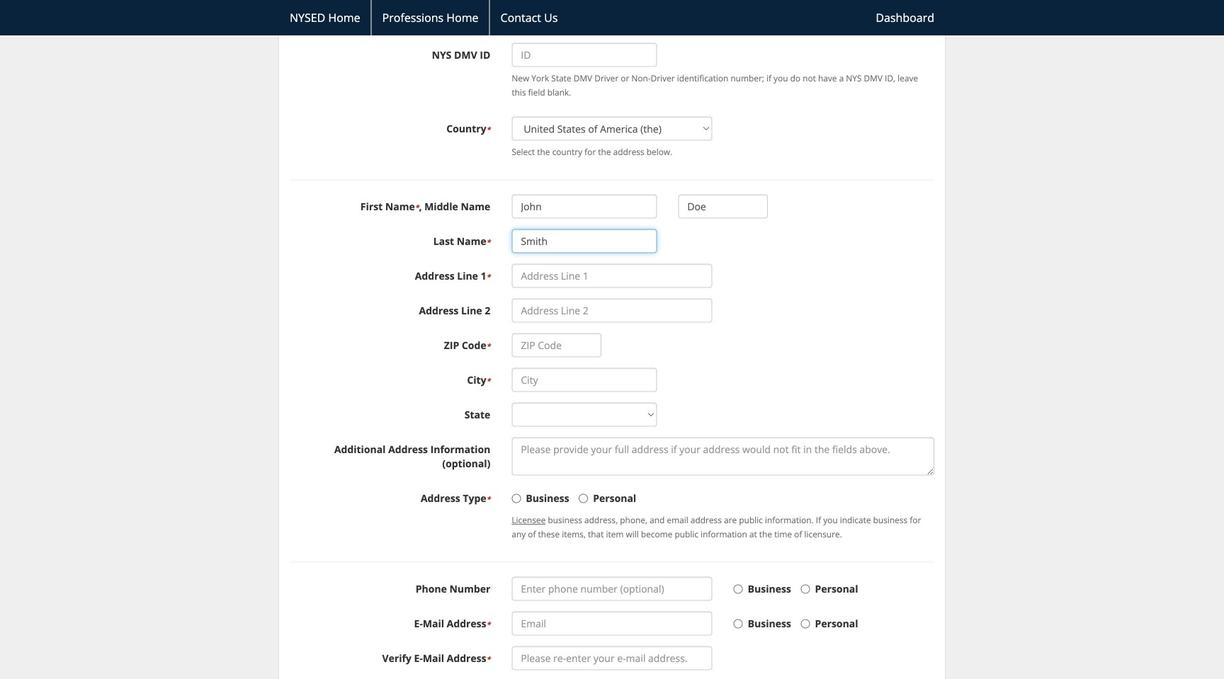 Task type: vqa. For each thing, say whether or not it's contained in the screenshot.
the check image on the top left of the page
no



Task type: locate. For each thing, give the bounding box(es) containing it.
Address Line 2 text field
[[512, 299, 713, 323]]

Email text field
[[512, 612, 713, 636]]

None radio
[[512, 495, 521, 504], [734, 585, 743, 595], [801, 585, 811, 595], [801, 620, 811, 629], [512, 495, 521, 504], [734, 585, 743, 595], [801, 585, 811, 595], [801, 620, 811, 629]]

Address Line 1 text field
[[512, 264, 713, 288]]

None radio
[[579, 495, 589, 504], [734, 620, 743, 629], [579, 495, 589, 504], [734, 620, 743, 629]]

First Name text field
[[512, 195, 657, 219]]

City text field
[[512, 368, 657, 393]]

Enter phone number (optional) text field
[[512, 578, 713, 602]]



Task type: describe. For each thing, give the bounding box(es) containing it.
Last Name text field
[[512, 229, 657, 254]]

Middle Name text field
[[679, 195, 768, 219]]

Please re-enter your e-mail address. text field
[[512, 647, 713, 671]]

ID text field
[[512, 43, 657, 67]]

ZIP Code text field
[[512, 334, 602, 358]]

MM/DD/YYYY text field
[[512, 0, 657, 8]]

Please provide your full address if your address would not fit in the fields above. text field
[[512, 438, 935, 476]]



